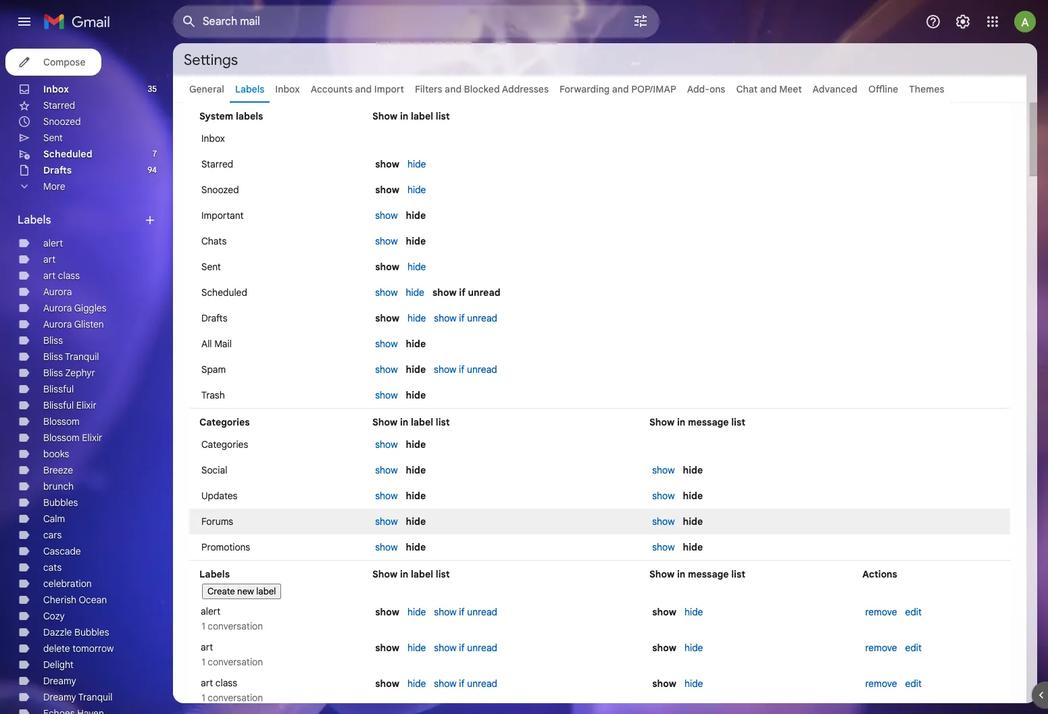Task type: vqa. For each thing, say whether or not it's contained in the screenshot.
3rd "Jun 29" from the bottom of the MAIN CONTENT containing Has attachment
no



Task type: describe. For each thing, give the bounding box(es) containing it.
chat
[[736, 83, 758, 95]]

show link for spam
[[375, 364, 398, 376]]

art for art class 1 conversation
[[201, 677, 213, 689]]

dazzle bubbles
[[43, 626, 109, 639]]

bliss for bliss tranquil
[[43, 351, 63, 363]]

add-ons link
[[687, 83, 725, 95]]

celebration link
[[43, 578, 92, 590]]

1 if from the top
[[459, 287, 466, 299]]

edit link for alert 1 conversation
[[905, 606, 922, 618]]

compose button
[[5, 49, 102, 76]]

create new label
[[207, 586, 276, 597]]

books link
[[43, 448, 69, 460]]

themes
[[909, 83, 945, 95]]

in for categories
[[400, 416, 408, 428]]

blissful link
[[43, 383, 74, 395]]

labels heading
[[18, 214, 143, 227]]

advanced
[[813, 83, 857, 95]]

show in message list for labels
[[649, 568, 745, 580]]

gmail image
[[43, 8, 117, 35]]

books
[[43, 448, 69, 460]]

social
[[201, 464, 227, 476]]

art for art class
[[43, 270, 56, 282]]

celebration
[[43, 578, 92, 590]]

aurora giggles
[[43, 302, 106, 314]]

cozy
[[43, 610, 65, 622]]

brunch
[[43, 480, 74, 493]]

Search mail text field
[[203, 15, 595, 28]]

accounts and import link
[[311, 83, 404, 95]]

alert for alert 1 conversation
[[201, 605, 220, 618]]

snoozed link
[[43, 116, 81, 128]]

elixir for blossom elixir
[[82, 432, 102, 444]]

bliss for bliss link
[[43, 335, 63, 347]]

add-
[[687, 83, 709, 95]]

calm link
[[43, 513, 65, 525]]

remove for art 1 conversation
[[865, 642, 897, 654]]

2 inbox link from the left
[[275, 83, 300, 95]]

cars link
[[43, 529, 62, 541]]

4 if from the top
[[459, 606, 465, 618]]

chats
[[201, 235, 227, 247]]

all
[[201, 338, 212, 350]]

and for accounts
[[355, 83, 372, 95]]

dreamy tranquil link
[[43, 691, 112, 703]]

1 show if unread link from the top
[[434, 312, 497, 324]]

delete tomorrow
[[43, 643, 114, 655]]

support image
[[925, 14, 941, 30]]

show link for trash
[[375, 389, 398, 401]]

general link
[[189, 83, 224, 95]]

1 for art 1 conversation
[[202, 656, 205, 668]]

show in message list for categories
[[649, 416, 745, 428]]

labels for labels heading on the left of the page
[[18, 214, 51, 227]]

settings
[[184, 50, 238, 69]]

art for art 1 conversation
[[201, 641, 213, 653]]

show link for social
[[375, 464, 398, 476]]

tranquil for dreamy tranquil
[[78, 691, 112, 703]]

show if unread for show if unread link for art class 1 conversation
[[434, 678, 497, 690]]

cozy link
[[43, 610, 65, 622]]

cherish ocean link
[[43, 594, 107, 606]]

edit for art class 1 conversation
[[905, 678, 922, 690]]

1 vertical spatial categories
[[201, 439, 248, 451]]

snoozed inside labels navigation
[[43, 116, 81, 128]]

ocean
[[79, 594, 107, 606]]

conversation for art
[[208, 656, 263, 668]]

zephyr
[[65, 367, 95, 379]]

aurora giggles link
[[43, 302, 106, 314]]

1 horizontal spatial inbox
[[201, 132, 225, 145]]

2 vertical spatial labels
[[199, 568, 230, 580]]

show if unread link for art class 1 conversation
[[434, 678, 497, 690]]

offline link
[[868, 83, 898, 95]]

aurora for aurora glisten
[[43, 318, 72, 330]]

label for categories
[[411, 416, 433, 428]]

accounts
[[311, 83, 353, 95]]

bliss tranquil link
[[43, 351, 99, 363]]

compose
[[43, 56, 85, 68]]

show if unread for second show if unread link
[[434, 364, 497, 376]]

chat and meet
[[736, 83, 802, 95]]

aurora glisten
[[43, 318, 104, 330]]

pop/imap
[[631, 83, 676, 95]]

show link for chats
[[375, 235, 398, 247]]

art class
[[43, 270, 80, 282]]

system labels
[[199, 110, 263, 122]]

3 if from the top
[[459, 364, 465, 376]]

alert 1 conversation
[[199, 605, 263, 633]]

inbox inside labels navigation
[[43, 83, 69, 95]]

brunch link
[[43, 480, 74, 493]]

delete tomorrow link
[[43, 643, 114, 655]]

blissful elixir link
[[43, 399, 97, 412]]

art for art
[[43, 253, 56, 266]]

breeze link
[[43, 464, 73, 476]]

aurora link
[[43, 286, 72, 298]]

general
[[189, 83, 224, 95]]

art class link
[[43, 270, 80, 282]]

cats link
[[43, 562, 62, 574]]

offline
[[868, 83, 898, 95]]

accounts and import
[[311, 83, 404, 95]]

advanced link
[[813, 83, 857, 95]]

advanced search options image
[[627, 7, 654, 34]]

all mail
[[201, 338, 232, 350]]

blissful for blissful elixir
[[43, 399, 74, 412]]

cherish ocean
[[43, 594, 107, 606]]

delight
[[43, 659, 74, 671]]

ons
[[709, 83, 725, 95]]

forwarding and pop/imap
[[560, 83, 676, 95]]

show if unread for art 1 conversation's show if unread link
[[434, 642, 497, 654]]

show for categories
[[372, 416, 398, 428]]

message for labels
[[688, 568, 729, 580]]

dreamy tranquil
[[43, 691, 112, 703]]

chat and meet link
[[736, 83, 802, 95]]

remove link for art 1 conversation
[[865, 642, 897, 654]]

35
[[148, 84, 157, 94]]

filters and blocked addresses link
[[415, 83, 549, 95]]

art class 1 conversation
[[199, 677, 263, 704]]

label inside create new label button
[[256, 586, 276, 597]]

show for system labels
[[372, 110, 398, 122]]

art 1 conversation
[[199, 641, 263, 668]]

main menu image
[[16, 14, 32, 30]]

1 horizontal spatial starred
[[201, 158, 233, 170]]

dreamy link
[[43, 675, 76, 687]]

alert for alert
[[43, 237, 63, 249]]

show in label list for categories
[[372, 416, 450, 428]]

aurora for aurora link
[[43, 286, 72, 298]]

remove for alert 1 conversation
[[865, 606, 897, 618]]

more button
[[0, 178, 162, 195]]

promotions
[[201, 541, 250, 553]]

blossom elixir link
[[43, 432, 102, 444]]

delight link
[[43, 659, 74, 671]]

delete
[[43, 643, 70, 655]]

bliss for bliss zephyr
[[43, 367, 63, 379]]

blocked
[[464, 83, 500, 95]]

show for labels
[[372, 568, 398, 580]]

filters and blocked addresses
[[415, 83, 549, 95]]

cherish
[[43, 594, 76, 606]]

blissful elixir
[[43, 399, 97, 412]]

conversation for alert
[[208, 620, 263, 633]]

bubbles link
[[43, 497, 78, 509]]



Task type: locate. For each thing, give the bounding box(es) containing it.
show if unread link for alert 1 conversation
[[434, 606, 497, 618]]

drafts
[[43, 164, 72, 176], [201, 312, 227, 324]]

2 remove from the top
[[865, 642, 897, 654]]

1 vertical spatial 1
[[202, 656, 205, 668]]

label for labels
[[411, 568, 433, 580]]

elixir down blissful elixir
[[82, 432, 102, 444]]

2 edit link from the top
[[905, 642, 922, 654]]

0 vertical spatial 1
[[202, 620, 205, 633]]

show link for all mail
[[375, 338, 398, 350]]

conversation inside alert 1 conversation
[[208, 620, 263, 633]]

blossom down the blossom link
[[43, 432, 80, 444]]

0 vertical spatial message
[[688, 416, 729, 428]]

bliss zephyr link
[[43, 367, 95, 379]]

label
[[411, 110, 433, 122], [411, 416, 433, 428], [411, 568, 433, 580], [256, 586, 276, 597]]

1 vertical spatial bubbles
[[74, 626, 109, 639]]

3 bliss from the top
[[43, 367, 63, 379]]

blissful for blissful link
[[43, 383, 74, 395]]

2 vertical spatial remove
[[865, 678, 897, 690]]

bliss down bliss link
[[43, 351, 63, 363]]

0 vertical spatial bubbles
[[43, 497, 78, 509]]

aurora up bliss link
[[43, 318, 72, 330]]

show in label list for system labels
[[372, 110, 450, 122]]

message for categories
[[688, 416, 729, 428]]

tomorrow
[[72, 643, 114, 655]]

and for chat
[[760, 83, 777, 95]]

starred up snoozed link on the left top
[[43, 99, 75, 112]]

1 vertical spatial scheduled
[[201, 287, 247, 299]]

1 vertical spatial labels
[[18, 214, 51, 227]]

aurora glisten link
[[43, 318, 104, 330]]

0 horizontal spatial inbox link
[[43, 83, 69, 95]]

and for filters
[[445, 83, 462, 95]]

starred
[[43, 99, 75, 112], [201, 158, 233, 170]]

4 show if unread link from the top
[[434, 642, 497, 654]]

conversation
[[208, 620, 263, 633], [208, 656, 263, 668], [208, 692, 263, 704]]

2 horizontal spatial inbox
[[275, 83, 300, 95]]

inbox link
[[43, 83, 69, 95], [275, 83, 300, 95]]

2 vertical spatial remove link
[[865, 678, 897, 690]]

3 show in label list from the top
[[372, 568, 450, 580]]

1 blissful from the top
[[43, 383, 74, 395]]

art down alert link
[[43, 253, 56, 266]]

1 horizontal spatial class
[[215, 677, 237, 689]]

starred inside labels navigation
[[43, 99, 75, 112]]

labels
[[236, 110, 263, 122]]

1 vertical spatial blossom
[[43, 432, 80, 444]]

alert inside alert 1 conversation
[[201, 605, 220, 618]]

bliss tranquil
[[43, 351, 99, 363]]

0 vertical spatial categories
[[199, 416, 250, 428]]

3 remove link from the top
[[865, 678, 897, 690]]

1 dreamy from the top
[[43, 675, 76, 687]]

meet
[[779, 83, 802, 95]]

hide link
[[407, 158, 426, 170], [407, 184, 426, 196], [407, 261, 426, 273], [406, 287, 424, 299], [407, 312, 426, 324], [407, 606, 426, 618], [685, 606, 703, 618], [407, 642, 426, 654], [685, 642, 703, 654], [407, 678, 426, 690], [685, 678, 703, 690]]

art
[[43, 253, 56, 266], [43, 270, 56, 282], [201, 641, 213, 653], [201, 677, 213, 689]]

labels link
[[235, 83, 264, 95]]

dreamy down dreamy link
[[43, 691, 76, 703]]

show in label list for labels
[[372, 568, 450, 580]]

1 blossom from the top
[[43, 416, 80, 428]]

categories down trash in the left bottom of the page
[[199, 416, 250, 428]]

and for forwarding
[[612, 83, 629, 95]]

1 vertical spatial dreamy
[[43, 691, 76, 703]]

and right chat
[[760, 83, 777, 95]]

drafts inside labels navigation
[[43, 164, 72, 176]]

0 horizontal spatial inbox
[[43, 83, 69, 95]]

1 down art 1 conversation
[[202, 692, 205, 704]]

elixir
[[76, 399, 97, 412], [82, 432, 102, 444]]

and left pop/imap
[[612, 83, 629, 95]]

0 vertical spatial blossom
[[43, 416, 80, 428]]

2 message from the top
[[688, 568, 729, 580]]

1 aurora from the top
[[43, 286, 72, 298]]

conversation up art 1 conversation
[[208, 620, 263, 633]]

0 vertical spatial tranquil
[[65, 351, 99, 363]]

0 vertical spatial alert
[[43, 237, 63, 249]]

0 vertical spatial dreamy
[[43, 675, 76, 687]]

list for categories
[[436, 416, 450, 428]]

sent link
[[43, 132, 63, 144]]

breeze
[[43, 464, 73, 476]]

class for art class
[[58, 270, 80, 282]]

show link for promotions
[[375, 541, 398, 553]]

2 dreamy from the top
[[43, 691, 76, 703]]

blossom elixir
[[43, 432, 102, 444]]

show
[[375, 158, 399, 170], [375, 184, 399, 196], [375, 209, 398, 222], [375, 235, 398, 247], [375, 261, 399, 273], [375, 287, 398, 299], [432, 287, 457, 299], [375, 312, 399, 324], [434, 312, 457, 324], [375, 338, 398, 350], [375, 364, 398, 376], [434, 364, 456, 376], [375, 389, 398, 401], [375, 439, 398, 451], [375, 464, 398, 476], [652, 464, 675, 476], [375, 490, 398, 502], [652, 490, 675, 502], [375, 516, 398, 528], [652, 516, 675, 528], [375, 541, 398, 553], [652, 541, 675, 553], [375, 606, 399, 618], [434, 606, 457, 618], [652, 606, 676, 618], [375, 642, 399, 654], [434, 642, 457, 654], [652, 642, 676, 654], [375, 678, 399, 690], [434, 678, 457, 690], [652, 678, 676, 690]]

edit for alert 1 conversation
[[905, 606, 922, 618]]

0 vertical spatial blissful
[[43, 383, 74, 395]]

0 horizontal spatial alert
[[43, 237, 63, 249]]

dreamy for dreamy tranquil
[[43, 691, 76, 703]]

show if unread
[[432, 287, 500, 299], [434, 312, 497, 324], [434, 364, 497, 376], [434, 606, 497, 618], [434, 642, 497, 654], [434, 678, 497, 690]]

show link for important
[[375, 209, 398, 222]]

1 horizontal spatial drafts
[[201, 312, 227, 324]]

import
[[374, 83, 404, 95]]

1 show in message list from the top
[[649, 416, 745, 428]]

bubbles down brunch
[[43, 497, 78, 509]]

labels up create
[[199, 568, 230, 580]]

alert link
[[43, 237, 63, 249]]

1 vertical spatial show in label list
[[372, 416, 450, 428]]

forwarding and pop/imap link
[[560, 83, 676, 95]]

edit
[[905, 606, 922, 618], [905, 642, 922, 654], [905, 678, 922, 690]]

aurora down aurora link
[[43, 302, 72, 314]]

and right filters
[[445, 83, 462, 95]]

1 vertical spatial show in message list
[[649, 568, 745, 580]]

class up aurora link
[[58, 270, 80, 282]]

show link for scheduled
[[375, 287, 398, 299]]

and left import
[[355, 83, 372, 95]]

conversation inside 'art class 1 conversation'
[[208, 692, 263, 704]]

3 edit from the top
[[905, 678, 922, 690]]

1 remove from the top
[[865, 606, 897, 618]]

show if unread for fifth show if unread link from the bottom of the page
[[434, 312, 497, 324]]

2 vertical spatial conversation
[[208, 692, 263, 704]]

labels up alert link
[[18, 214, 51, 227]]

art down art 1 conversation
[[201, 677, 213, 689]]

inbox up starred link
[[43, 83, 69, 95]]

edit link for art class 1 conversation
[[905, 678, 922, 690]]

cascade link
[[43, 545, 81, 558]]

message
[[688, 416, 729, 428], [688, 568, 729, 580]]

aurora down art class
[[43, 286, 72, 298]]

1 vertical spatial starred
[[201, 158, 233, 170]]

94
[[147, 165, 157, 175]]

search mail image
[[177, 9, 201, 34]]

2 horizontal spatial labels
[[235, 83, 264, 95]]

0 vertical spatial bliss
[[43, 335, 63, 347]]

class down art 1 conversation
[[215, 677, 237, 689]]

2 remove link from the top
[[865, 642, 897, 654]]

scheduled up mail
[[201, 287, 247, 299]]

0 vertical spatial labels
[[235, 83, 264, 95]]

2 edit from the top
[[905, 642, 922, 654]]

5 if from the top
[[459, 642, 465, 654]]

1 inside 'art class 1 conversation'
[[202, 692, 205, 704]]

0 vertical spatial starred
[[43, 99, 75, 112]]

1 inbox link from the left
[[43, 83, 69, 95]]

0 vertical spatial edit
[[905, 606, 922, 618]]

dreamy for dreamy link
[[43, 675, 76, 687]]

starred link
[[43, 99, 75, 112]]

2 conversation from the top
[[208, 656, 263, 668]]

aurora for aurora giggles
[[43, 302, 72, 314]]

2 and from the left
[[445, 83, 462, 95]]

filters
[[415, 83, 442, 95]]

scheduled
[[43, 148, 92, 160], [201, 287, 247, 299]]

show
[[372, 110, 398, 122], [372, 416, 398, 428], [649, 416, 675, 428], [372, 568, 398, 580], [649, 568, 675, 580]]

1 vertical spatial sent
[[201, 261, 221, 273]]

7
[[153, 149, 157, 159]]

3 aurora from the top
[[43, 318, 72, 330]]

2 blossom from the top
[[43, 432, 80, 444]]

0 vertical spatial edit link
[[905, 606, 922, 618]]

1 vertical spatial edit
[[905, 642, 922, 654]]

drafts up 'more'
[[43, 164, 72, 176]]

1 edit from the top
[[905, 606, 922, 618]]

conversation down art 1 conversation
[[208, 692, 263, 704]]

mail
[[214, 338, 232, 350]]

list for system labels
[[436, 110, 450, 122]]

show link
[[375, 209, 398, 222], [375, 235, 398, 247], [375, 287, 398, 299], [375, 338, 398, 350], [375, 364, 398, 376], [375, 389, 398, 401], [375, 439, 398, 451], [375, 464, 398, 476], [652, 464, 675, 476], [375, 490, 398, 502], [652, 490, 675, 502], [375, 516, 398, 528], [652, 516, 675, 528], [375, 541, 398, 553], [652, 541, 675, 553]]

1 vertical spatial message
[[688, 568, 729, 580]]

1 horizontal spatial labels
[[199, 568, 230, 580]]

show in label list
[[372, 110, 450, 122], [372, 416, 450, 428], [372, 568, 450, 580]]

scheduled up drafts link
[[43, 148, 92, 160]]

3 remove from the top
[[865, 678, 897, 690]]

labels up labels
[[235, 83, 264, 95]]

scheduled inside labels navigation
[[43, 148, 92, 160]]

class inside 'art class 1 conversation'
[[215, 677, 237, 689]]

2 if from the top
[[459, 312, 465, 324]]

1 vertical spatial remove link
[[865, 642, 897, 654]]

in for system labels
[[400, 110, 408, 122]]

1 up 'art class 1 conversation'
[[202, 656, 205, 668]]

2 aurora from the top
[[43, 302, 72, 314]]

remove link
[[865, 606, 897, 618], [865, 642, 897, 654], [865, 678, 897, 690]]

4 and from the left
[[760, 83, 777, 95]]

bliss up blissful link
[[43, 367, 63, 379]]

dreamy
[[43, 675, 76, 687], [43, 691, 76, 703]]

1 remove link from the top
[[865, 606, 897, 618]]

0 horizontal spatial starred
[[43, 99, 75, 112]]

art link
[[43, 253, 56, 266]]

0 horizontal spatial labels
[[18, 214, 51, 227]]

3 edit link from the top
[[905, 678, 922, 690]]

scheduled link
[[43, 148, 92, 160]]

1 message from the top
[[688, 416, 729, 428]]

2 vertical spatial 1
[[202, 692, 205, 704]]

alert
[[43, 237, 63, 249], [201, 605, 220, 618]]

blissful down blissful link
[[43, 399, 74, 412]]

show link for updates
[[375, 490, 398, 502]]

0 vertical spatial show in label list
[[372, 110, 450, 122]]

art inside art 1 conversation
[[201, 641, 213, 653]]

1 horizontal spatial snoozed
[[201, 184, 239, 196]]

show if unread link for art 1 conversation
[[434, 642, 497, 654]]

1 vertical spatial drafts
[[201, 312, 227, 324]]

remove
[[865, 606, 897, 618], [865, 642, 897, 654], [865, 678, 897, 690]]

edit link for art 1 conversation
[[905, 642, 922, 654]]

sent inside labels navigation
[[43, 132, 63, 144]]

sent
[[43, 132, 63, 144], [201, 261, 221, 273]]

art down art link
[[43, 270, 56, 282]]

0 vertical spatial class
[[58, 270, 80, 282]]

art down alert 1 conversation
[[201, 641, 213, 653]]

1 horizontal spatial alert
[[201, 605, 220, 618]]

1 vertical spatial elixir
[[82, 432, 102, 444]]

2 vertical spatial edit
[[905, 678, 922, 690]]

elixir for blissful elixir
[[76, 399, 97, 412]]

2 vertical spatial aurora
[[43, 318, 72, 330]]

2 show if unread link from the top
[[434, 364, 497, 376]]

sent down snoozed link on the left top
[[43, 132, 63, 144]]

0 vertical spatial sent
[[43, 132, 63, 144]]

0 vertical spatial drafts
[[43, 164, 72, 176]]

class for art class 1 conversation
[[215, 677, 237, 689]]

1 edit link from the top
[[905, 606, 922, 618]]

1 horizontal spatial inbox link
[[275, 83, 300, 95]]

2 vertical spatial bliss
[[43, 367, 63, 379]]

edit for art 1 conversation
[[905, 642, 922, 654]]

sent down the chats on the left top of the page
[[201, 261, 221, 273]]

1 vertical spatial class
[[215, 677, 237, 689]]

blossom for blossom elixir
[[43, 432, 80, 444]]

starred down system at the left
[[201, 158, 233, 170]]

tranquil for bliss tranquil
[[65, 351, 99, 363]]

alert inside labels navigation
[[43, 237, 63, 249]]

3 and from the left
[[612, 83, 629, 95]]

labels navigation
[[0, 43, 173, 714]]

bubbles up tomorrow
[[74, 626, 109, 639]]

2 show in label list from the top
[[372, 416, 450, 428]]

in for labels
[[400, 568, 408, 580]]

1 vertical spatial remove
[[865, 642, 897, 654]]

1 vertical spatial aurora
[[43, 302, 72, 314]]

aurora
[[43, 286, 72, 298], [43, 302, 72, 314], [43, 318, 72, 330]]

blissful down bliss zephyr
[[43, 383, 74, 395]]

dazzle
[[43, 626, 72, 639]]

1 vertical spatial bliss
[[43, 351, 63, 363]]

0 vertical spatial remove
[[865, 606, 897, 618]]

calm
[[43, 513, 65, 525]]

0 vertical spatial aurora
[[43, 286, 72, 298]]

1 for alert 1 conversation
[[202, 620, 205, 633]]

labels inside labels navigation
[[18, 214, 51, 227]]

art inside 'art class 1 conversation'
[[201, 677, 213, 689]]

inbox link right the labels link at the left top of page
[[275, 83, 300, 95]]

1 horizontal spatial sent
[[201, 261, 221, 273]]

1 up art 1 conversation
[[202, 620, 205, 633]]

1 vertical spatial tranquil
[[78, 691, 112, 703]]

important
[[201, 209, 244, 222]]

alert up art link
[[43, 237, 63, 249]]

new
[[237, 586, 254, 597]]

more
[[43, 180, 65, 193]]

inbox link up starred link
[[43, 83, 69, 95]]

0 horizontal spatial class
[[58, 270, 80, 282]]

0 vertical spatial elixir
[[76, 399, 97, 412]]

0 vertical spatial conversation
[[208, 620, 263, 633]]

class inside labels navigation
[[58, 270, 80, 282]]

inbox down system at the left
[[201, 132, 225, 145]]

cats
[[43, 562, 62, 574]]

0 horizontal spatial drafts
[[43, 164, 72, 176]]

1 inside alert 1 conversation
[[202, 620, 205, 633]]

conversation inside art 1 conversation
[[208, 656, 263, 668]]

settings image
[[955, 14, 971, 30]]

6 if from the top
[[459, 678, 465, 690]]

drafts up all mail
[[201, 312, 227, 324]]

1 bliss from the top
[[43, 335, 63, 347]]

bliss link
[[43, 335, 63, 347]]

show link for categories
[[375, 439, 398, 451]]

forums
[[201, 516, 233, 528]]

label for system labels
[[411, 110, 433, 122]]

2 vertical spatial show in label list
[[372, 568, 450, 580]]

1 vertical spatial conversation
[[208, 656, 263, 668]]

1 and from the left
[[355, 83, 372, 95]]

1 horizontal spatial scheduled
[[201, 287, 247, 299]]

1 vertical spatial blissful
[[43, 399, 74, 412]]

2 show in message list from the top
[[649, 568, 745, 580]]

1 conversation from the top
[[208, 620, 263, 633]]

hide
[[407, 158, 426, 170], [407, 184, 426, 196], [406, 209, 426, 222], [406, 235, 426, 247], [407, 261, 426, 273], [406, 287, 424, 299], [407, 312, 426, 324], [406, 338, 426, 350], [406, 364, 426, 376], [406, 389, 426, 401], [406, 439, 426, 451], [406, 464, 426, 476], [683, 464, 703, 476], [406, 490, 426, 502], [683, 490, 703, 502], [406, 516, 426, 528], [683, 516, 703, 528], [406, 541, 426, 553], [683, 541, 703, 553], [407, 606, 426, 618], [685, 606, 703, 618], [407, 642, 426, 654], [685, 642, 703, 654], [407, 678, 426, 690], [685, 678, 703, 690]]

blossom for the blossom link
[[43, 416, 80, 428]]

remove for art class 1 conversation
[[865, 678, 897, 690]]

2 bliss from the top
[[43, 351, 63, 363]]

2 vertical spatial edit link
[[905, 678, 922, 690]]

tranquil up zephyr
[[65, 351, 99, 363]]

elixir up the blossom link
[[76, 399, 97, 412]]

1 vertical spatial edit link
[[905, 642, 922, 654]]

trash
[[201, 389, 225, 401]]

show if unread for show if unread link for alert 1 conversation
[[434, 606, 497, 618]]

bubbles
[[43, 497, 78, 509], [74, 626, 109, 639]]

1 show in label list from the top
[[372, 110, 450, 122]]

blossom down blissful elixir
[[43, 416, 80, 428]]

bliss up bliss tranquil
[[43, 335, 63, 347]]

alert down create
[[201, 605, 220, 618]]

create new label button
[[202, 584, 281, 599]]

inbox right the labels link at the left top of page
[[275, 83, 300, 95]]

show link for forums
[[375, 516, 398, 528]]

0 vertical spatial scheduled
[[43, 148, 92, 160]]

list for labels
[[436, 568, 450, 580]]

0 horizontal spatial sent
[[43, 132, 63, 144]]

1 inside art 1 conversation
[[202, 656, 205, 668]]

dreamy down delight link
[[43, 675, 76, 687]]

2 blissful from the top
[[43, 399, 74, 412]]

None search field
[[173, 5, 660, 38]]

3 conversation from the top
[[208, 692, 263, 704]]

5 show if unread link from the top
[[434, 678, 497, 690]]

class
[[58, 270, 80, 282], [215, 677, 237, 689]]

0 vertical spatial remove link
[[865, 606, 897, 618]]

0 horizontal spatial snoozed
[[43, 116, 81, 128]]

themes link
[[909, 83, 945, 95]]

1 1 from the top
[[202, 620, 205, 633]]

0 horizontal spatial scheduled
[[43, 148, 92, 160]]

3 1 from the top
[[202, 692, 205, 704]]

remove link for alert 1 conversation
[[865, 606, 897, 618]]

spam
[[201, 364, 226, 376]]

snoozed down starred link
[[43, 116, 81, 128]]

add-ons
[[687, 83, 725, 95]]

snoozed up important
[[201, 184, 239, 196]]

blossom link
[[43, 416, 80, 428]]

3 show if unread link from the top
[[434, 606, 497, 618]]

labels for the labels link at the left top of page
[[235, 83, 264, 95]]

tranquil down tomorrow
[[78, 691, 112, 703]]

1 vertical spatial snoozed
[[201, 184, 239, 196]]

categories up the 'social'
[[201, 439, 248, 451]]

remove link for art class 1 conversation
[[865, 678, 897, 690]]

2 1 from the top
[[202, 656, 205, 668]]

1 vertical spatial alert
[[201, 605, 220, 618]]

0 vertical spatial show in message list
[[649, 416, 745, 428]]

cars
[[43, 529, 62, 541]]

in
[[400, 110, 408, 122], [400, 416, 408, 428], [677, 416, 686, 428], [400, 568, 408, 580], [677, 568, 686, 580]]

conversation up 'art class 1 conversation'
[[208, 656, 263, 668]]

0 vertical spatial snoozed
[[43, 116, 81, 128]]



